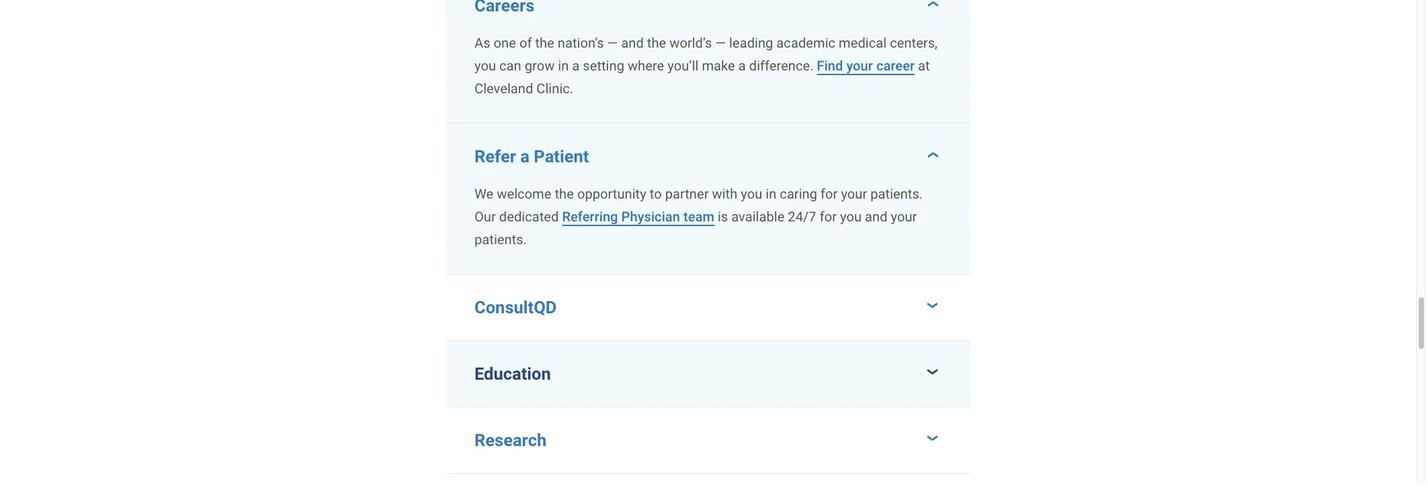 Task type: vqa. For each thing, say whether or not it's contained in the screenshot.
right by
no



Task type: describe. For each thing, give the bounding box(es) containing it.
is available 24/7 for you and your patients.
[[474, 209, 917, 248]]

you inside the is available 24/7 for you and your patients.
[[840, 209, 862, 225]]

the inside 'we welcome the opportunity to partner with you in caring for your patients. our dedicated'
[[555, 186, 574, 202]]

in inside 'we welcome the opportunity to partner with you in caring for your patients. our dedicated'
[[766, 186, 776, 202]]

24/7
[[788, 209, 816, 225]]

refer a patient
[[474, 146, 589, 166]]

referring physician team link
[[562, 209, 714, 225]]

team
[[683, 209, 714, 225]]

difference.
[[749, 58, 814, 74]]

for inside 'we welcome the opportunity to partner with you in caring for your patients. our dedicated'
[[821, 186, 838, 202]]

make
[[702, 58, 735, 74]]

education
[[474, 364, 551, 384]]

find
[[817, 58, 843, 74]]

0 horizontal spatial the
[[535, 35, 554, 51]]

consultqd
[[474, 297, 557, 318]]

your inside 'we welcome the opportunity to partner with you in caring for your patients. our dedicated'
[[841, 186, 867, 202]]

available
[[731, 209, 785, 225]]

you inside as one of the nation's — and the world's — leading academic medical centers, you can grow in a setting where you'll make a difference.
[[474, 58, 496, 74]]

a inside tab
[[520, 146, 530, 166]]

in inside as one of the nation's — and the world's — leading academic medical centers, you can grow in a setting where you'll make a difference.
[[558, 58, 569, 74]]

your inside the is available 24/7 for you and your patients.
[[891, 209, 917, 225]]

partner
[[665, 186, 709, 202]]

welcome
[[497, 186, 551, 202]]

leading
[[729, 35, 773, 51]]

education tab
[[446, 341, 970, 407]]

2 horizontal spatial a
[[738, 58, 746, 74]]

1 — from the left
[[607, 35, 618, 51]]

our
[[474, 209, 496, 225]]

to
[[650, 186, 662, 202]]

2 — from the left
[[715, 35, 726, 51]]

you inside 'we welcome the opportunity to partner with you in caring for your patients. our dedicated'
[[741, 186, 762, 202]]

is
[[718, 209, 728, 225]]

academic
[[776, 35, 835, 51]]

setting
[[583, 58, 624, 74]]

cleveland
[[474, 80, 533, 97]]

patients. inside the is available 24/7 for you and your patients.
[[474, 232, 527, 248]]

grow
[[525, 58, 555, 74]]

find your career link
[[817, 58, 915, 74]]

as one of the nation's — and the world's — leading academic medical centers, you can grow in a setting where you'll make a difference.
[[474, 35, 938, 74]]

you'll
[[667, 58, 699, 74]]

dedicated
[[499, 209, 559, 225]]

we welcome the opportunity to partner with you in caring for your patients. our dedicated
[[474, 186, 923, 225]]



Task type: locate. For each thing, give the bounding box(es) containing it.
— up setting
[[607, 35, 618, 51]]

clinic.
[[537, 80, 573, 97]]

with
[[712, 186, 737, 202]]

research tab
[[446, 408, 970, 473]]

refer
[[474, 146, 516, 166]]

and
[[621, 35, 644, 51], [865, 209, 887, 225]]

you up available
[[741, 186, 762, 202]]

— up 'make'
[[715, 35, 726, 51]]

where
[[628, 58, 664, 74]]

a right refer
[[520, 146, 530, 166]]

the up the "referring" at the left top of the page
[[555, 186, 574, 202]]

you down as
[[474, 58, 496, 74]]

2 horizontal spatial you
[[840, 209, 862, 225]]

0 vertical spatial you
[[474, 58, 496, 74]]

1 vertical spatial in
[[766, 186, 776, 202]]

nation's
[[558, 35, 604, 51]]

refer a patient tab
[[446, 123, 970, 172]]

1 horizontal spatial —
[[715, 35, 726, 51]]

one
[[494, 35, 516, 51]]

1 horizontal spatial the
[[555, 186, 574, 202]]

for right 24/7
[[820, 209, 837, 225]]

a down nation's
[[572, 58, 580, 74]]

1 vertical spatial you
[[741, 186, 762, 202]]

1 vertical spatial for
[[820, 209, 837, 225]]

a right 'make'
[[738, 58, 746, 74]]

of
[[519, 35, 532, 51]]

0 vertical spatial your
[[846, 58, 873, 74]]

1 horizontal spatial in
[[766, 186, 776, 202]]

in
[[558, 58, 569, 74], [766, 186, 776, 202]]

0 horizontal spatial and
[[621, 35, 644, 51]]

2 horizontal spatial the
[[647, 35, 666, 51]]

1 vertical spatial your
[[841, 186, 867, 202]]

the
[[535, 35, 554, 51], [647, 35, 666, 51], [555, 186, 574, 202]]

physician
[[621, 209, 680, 225]]

1 vertical spatial patients.
[[474, 232, 527, 248]]

0 horizontal spatial a
[[520, 146, 530, 166]]

for
[[821, 186, 838, 202], [820, 209, 837, 225]]

tab
[[446, 0, 970, 21]]

at cleveland clinic.
[[474, 58, 930, 97]]

0 vertical spatial and
[[621, 35, 644, 51]]

0 horizontal spatial —
[[607, 35, 618, 51]]

and inside as one of the nation's — and the world's — leading academic medical centers, you can grow in a setting where you'll make a difference.
[[621, 35, 644, 51]]

in up available
[[766, 186, 776, 202]]

1 horizontal spatial a
[[572, 58, 580, 74]]

research
[[474, 430, 547, 451]]

0 vertical spatial in
[[558, 58, 569, 74]]

2 vertical spatial you
[[840, 209, 862, 225]]

0 vertical spatial for
[[821, 186, 838, 202]]

consultqd tab
[[446, 275, 970, 340]]

referring physician team
[[562, 209, 714, 225]]

0 horizontal spatial you
[[474, 58, 496, 74]]

you
[[474, 58, 496, 74], [741, 186, 762, 202], [840, 209, 862, 225]]

your
[[846, 58, 873, 74], [841, 186, 867, 202], [891, 209, 917, 225]]

1 horizontal spatial patients.
[[870, 186, 923, 202]]

a
[[572, 58, 580, 74], [738, 58, 746, 74], [520, 146, 530, 166]]

caring
[[780, 186, 817, 202]]

referring
[[562, 209, 618, 225]]

opportunity
[[577, 186, 646, 202]]

in right the grow
[[558, 58, 569, 74]]

1 vertical spatial and
[[865, 209, 887, 225]]

for inside the is available 24/7 for you and your patients.
[[820, 209, 837, 225]]

0 vertical spatial patients.
[[870, 186, 923, 202]]

patients. inside 'we welcome the opportunity to partner with you in caring for your patients. our dedicated'
[[870, 186, 923, 202]]

patients.
[[870, 186, 923, 202], [474, 232, 527, 248]]

patient
[[534, 146, 589, 166]]

0 horizontal spatial patients.
[[474, 232, 527, 248]]

the right of
[[535, 35, 554, 51]]

as
[[474, 35, 490, 51]]

2 vertical spatial your
[[891, 209, 917, 225]]

you right 24/7
[[840, 209, 862, 225]]

medical
[[839, 35, 887, 51]]

centers,
[[890, 35, 938, 51]]

can
[[499, 58, 521, 74]]

for right caring
[[821, 186, 838, 202]]

world's
[[669, 35, 712, 51]]

—
[[607, 35, 618, 51], [715, 35, 726, 51]]

1 horizontal spatial you
[[741, 186, 762, 202]]

0 horizontal spatial in
[[558, 58, 569, 74]]

find your career
[[817, 58, 915, 74]]

and inside the is available 24/7 for you and your patients.
[[865, 209, 887, 225]]

1 horizontal spatial and
[[865, 209, 887, 225]]

career
[[876, 58, 915, 74]]

at
[[918, 58, 930, 74]]

the up where
[[647, 35, 666, 51]]

we
[[474, 186, 493, 202]]



